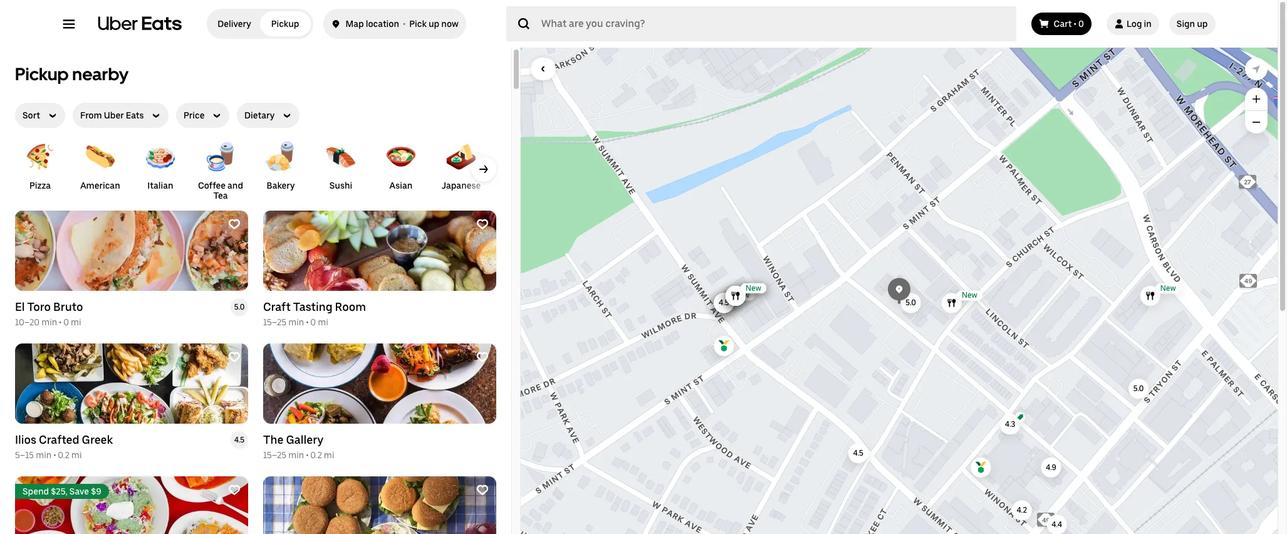 Task type: vqa. For each thing, say whether or not it's contained in the screenshot.
the right $12.00
no



Task type: describe. For each thing, give the bounding box(es) containing it.
japanese link
[[436, 138, 487, 191]]

coffee and tea
[[198, 181, 243, 201]]

pickup for pickup
[[271, 19, 299, 29]]

0 vertical spatial 5.0
[[906, 299, 917, 307]]

cart • 0
[[1054, 19, 1085, 29]]

dietary button
[[237, 103, 300, 128]]

pizza
[[29, 181, 51, 191]]

from uber eats button
[[73, 103, 169, 128]]

price button
[[176, 103, 229, 128]]

4.2
[[1017, 506, 1028, 515]]

up inside sign up link
[[1198, 19, 1209, 29]]

Delivery radio
[[209, 11, 260, 36]]

pickup nearby
[[15, 63, 129, 85]]

now
[[442, 19, 459, 29]]

from
[[80, 110, 102, 120]]

log in
[[1127, 19, 1152, 29]]

tea
[[213, 191, 228, 201]]

0
[[1079, 19, 1085, 29]]

coffee and tea link
[[196, 138, 246, 201]]

sign up link
[[1170, 13, 1216, 35]]

map location • pick up now
[[346, 19, 459, 29]]

coffee
[[198, 181, 226, 191]]

4.7
[[719, 299, 730, 307]]

italian
[[148, 181, 173, 191]]

uber eats home image
[[98, 16, 182, 31]]

4.3
[[1006, 420, 1016, 429]]

american link
[[75, 138, 125, 191]]

Search for restaurant or cuisine search field
[[507, 6, 1017, 41]]

1 add to favorites image from the left
[[228, 484, 241, 497]]

japanese
[[442, 181, 481, 191]]

from uber eats
[[80, 110, 144, 120]]

eats
[[126, 110, 144, 120]]

nearby
[[72, 63, 129, 85]]

4.9
[[1047, 463, 1057, 472]]

bakery
[[267, 181, 295, 191]]

0 horizontal spatial 4.5
[[719, 299, 730, 307]]

Pickup radio
[[260, 11, 311, 36]]

What are you craving? text field
[[542, 11, 1002, 36]]

in
[[1145, 19, 1152, 29]]



Task type: locate. For each thing, give the bounding box(es) containing it.
price
[[184, 110, 205, 120]]

pickup left 'deliver to' icon
[[271, 19, 299, 29]]

0 horizontal spatial 5.0
[[906, 299, 917, 307]]

•
[[403, 19, 406, 29], [1074, 19, 1077, 29]]

0 vertical spatial pickup
[[271, 19, 299, 29]]

2 add to favorites image from the left
[[477, 484, 489, 497]]

uber
[[104, 110, 124, 120]]

up right sign in the right of the page
[[1198, 19, 1209, 29]]

asian
[[390, 181, 413, 191]]

4.4
[[719, 299, 730, 307], [1052, 520, 1063, 529]]

asian link
[[376, 138, 426, 191]]

pick
[[410, 19, 427, 29]]

add to favorites image
[[228, 218, 241, 231], [477, 218, 489, 231], [228, 351, 241, 364], [477, 351, 489, 364]]

new
[[746, 284, 762, 293], [746, 284, 762, 293], [746, 284, 762, 293], [746, 284, 762, 293], [746, 284, 762, 293], [746, 284, 762, 293], [1161, 284, 1177, 293], [734, 291, 750, 300], [734, 291, 750, 300], [734, 291, 750, 300], [962, 291, 978, 300]]

1 horizontal spatial pickup
[[271, 19, 299, 29]]

0 horizontal spatial pickup
[[15, 63, 69, 85]]

up
[[429, 19, 440, 29], [1198, 19, 1209, 29]]

and
[[228, 181, 243, 191]]

delivery
[[218, 19, 251, 29]]

0 horizontal spatial add to favorites image
[[228, 484, 241, 497]]

1 horizontal spatial up
[[1198, 19, 1209, 29]]

sort button
[[15, 103, 65, 128]]

1 • from the left
[[403, 19, 406, 29]]

1 horizontal spatial 5.0
[[1134, 385, 1145, 393]]

1 vertical spatial 4.5
[[854, 449, 864, 458]]

1 vertical spatial 4.4
[[1052, 520, 1063, 529]]

3.6
[[719, 299, 730, 307]]

2 up from the left
[[1198, 19, 1209, 29]]

american
[[80, 181, 120, 191]]

sushi link
[[316, 138, 366, 191]]

0 horizontal spatial •
[[403, 19, 406, 29]]

• left pick
[[403, 19, 406, 29]]

map
[[346, 19, 364, 29]]

5.0
[[906, 299, 917, 307], [1134, 385, 1145, 393]]

1 horizontal spatial 4.4
[[1052, 520, 1063, 529]]

pickup
[[271, 19, 299, 29], [15, 63, 69, 85]]

dietary
[[245, 110, 275, 120]]

sign
[[1177, 19, 1196, 29]]

pizza link
[[15, 138, 65, 191]]

1 up from the left
[[429, 19, 440, 29]]

1 horizontal spatial •
[[1074, 19, 1077, 29]]

pickup inside radio
[[271, 19, 299, 29]]

0 vertical spatial 4.4
[[719, 299, 730, 307]]

italian link
[[135, 138, 186, 191]]

pickup for pickup nearby
[[15, 63, 69, 85]]

• left 0
[[1074, 19, 1077, 29]]

bakery link
[[256, 138, 306, 191]]

1 vertical spatial pickup
[[15, 63, 69, 85]]

4.5
[[719, 299, 730, 307], [854, 449, 864, 458]]

up left now
[[429, 19, 440, 29]]

1 vertical spatial 5.0
[[1134, 385, 1145, 393]]

sushi
[[330, 181, 353, 191]]

sort
[[23, 110, 40, 120]]

map element
[[521, 48, 1279, 534]]

log
[[1127, 19, 1143, 29]]

4.6
[[719, 299, 730, 307]]

1 horizontal spatial 4.5
[[854, 449, 864, 458]]

1 horizontal spatial add to favorites image
[[477, 484, 489, 497]]

deliver to image
[[331, 16, 341, 31]]

pickup up sort button
[[15, 63, 69, 85]]

log in link
[[1107, 13, 1160, 35]]

main navigation menu image
[[62, 18, 75, 30]]

0 horizontal spatial up
[[429, 19, 440, 29]]

0 vertical spatial 4.5
[[719, 299, 730, 307]]

0 horizontal spatial 4.4
[[719, 299, 730, 307]]

location
[[366, 19, 399, 29]]

sign up
[[1177, 19, 1209, 29]]

cart
[[1054, 19, 1073, 29]]

add to favorites image
[[228, 484, 241, 497], [477, 484, 489, 497]]

2 • from the left
[[1074, 19, 1077, 29]]



